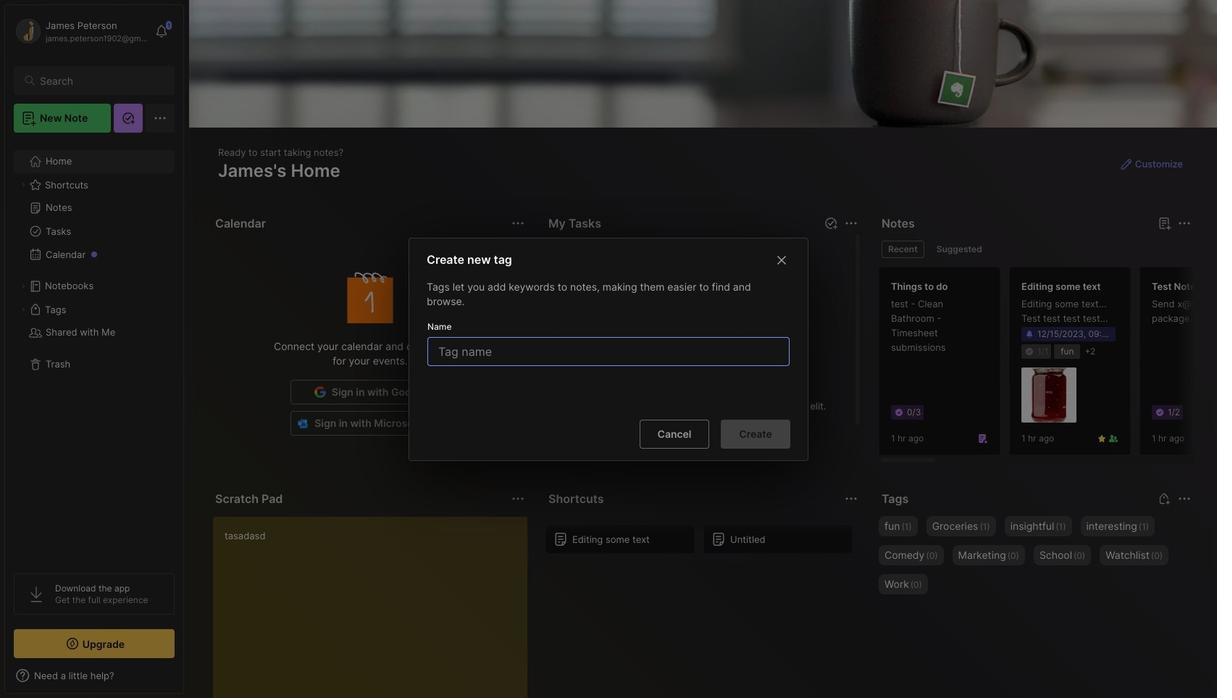 Task type: describe. For each thing, give the bounding box(es) containing it.
thumbnail image
[[1022, 368, 1077, 423]]

new task image
[[824, 216, 839, 231]]

2 tab from the left
[[931, 241, 989, 258]]

main element
[[0, 0, 188, 698]]

1 horizontal spatial row group
[[879, 267, 1218, 464]]

Tag name text field
[[437, 337, 784, 365]]

Start writing… text field
[[225, 517, 527, 698]]

Search text field
[[40, 74, 162, 88]]



Task type: locate. For each thing, give the bounding box(es) containing it.
None search field
[[40, 72, 162, 89]]

tree inside main element
[[5, 141, 183, 560]]

0 vertical spatial row group
[[879, 267, 1218, 464]]

tree
[[5, 141, 183, 560]]

1 tab from the left
[[882, 241, 925, 258]]

0 horizontal spatial tab
[[882, 241, 925, 258]]

expand tags image
[[19, 305, 28, 314]]

tab list
[[882, 241, 1190, 258]]

none search field inside main element
[[40, 72, 162, 89]]

close image
[[773, 251, 791, 268]]

expand notebooks image
[[19, 282, 28, 291]]

1 horizontal spatial tab
[[931, 241, 989, 258]]

0 horizontal spatial row group
[[546, 525, 862, 563]]

tab
[[882, 241, 925, 258], [931, 241, 989, 258]]

1 vertical spatial row group
[[546, 525, 862, 563]]

row group
[[879, 267, 1218, 464], [546, 525, 862, 563]]



Task type: vqa. For each thing, say whether or not it's contained in the screenshot.
topmost row group
yes



